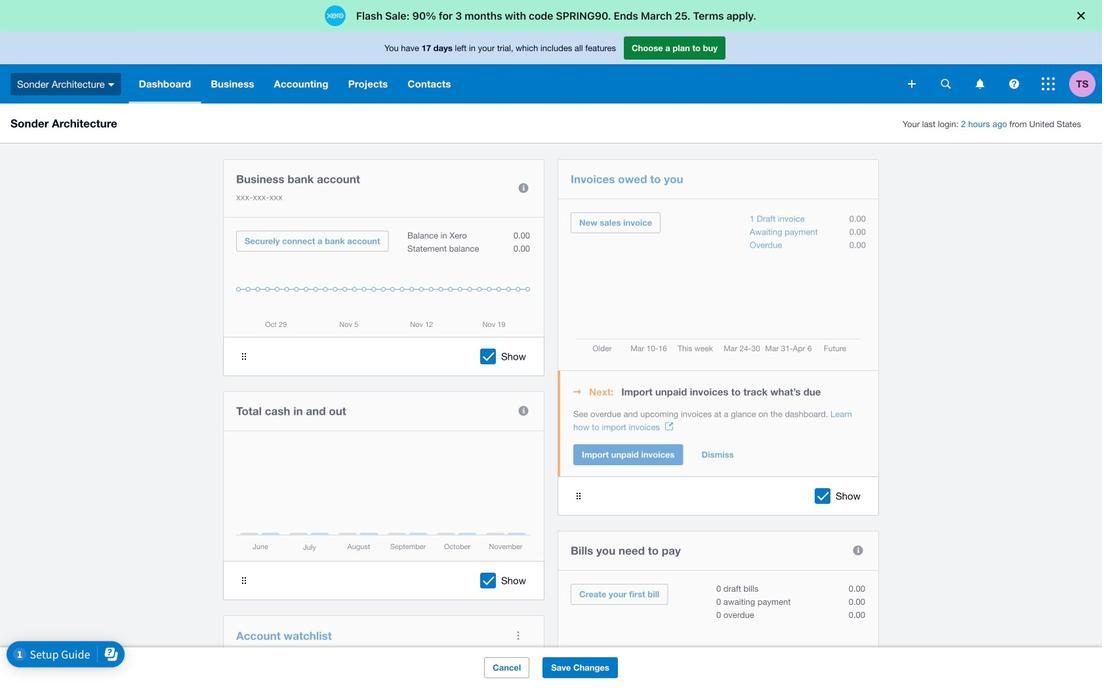 Task type: describe. For each thing, give the bounding box(es) containing it.
opens in a new tab image
[[665, 423, 673, 431]]



Task type: vqa. For each thing, say whether or not it's contained in the screenshot.
The Ways in the Each service helps you accept different payment methods, giving customers more ways to pay you
no



Task type: locate. For each thing, give the bounding box(es) containing it.
svg image
[[1042, 77, 1055, 91], [941, 79, 951, 89], [976, 79, 984, 89], [1009, 79, 1019, 89], [908, 80, 916, 88], [108, 83, 115, 86]]

banner
[[0, 31, 1102, 104]]

panel body document
[[573, 408, 866, 434]]

dialog
[[0, 0, 1102, 31]]



